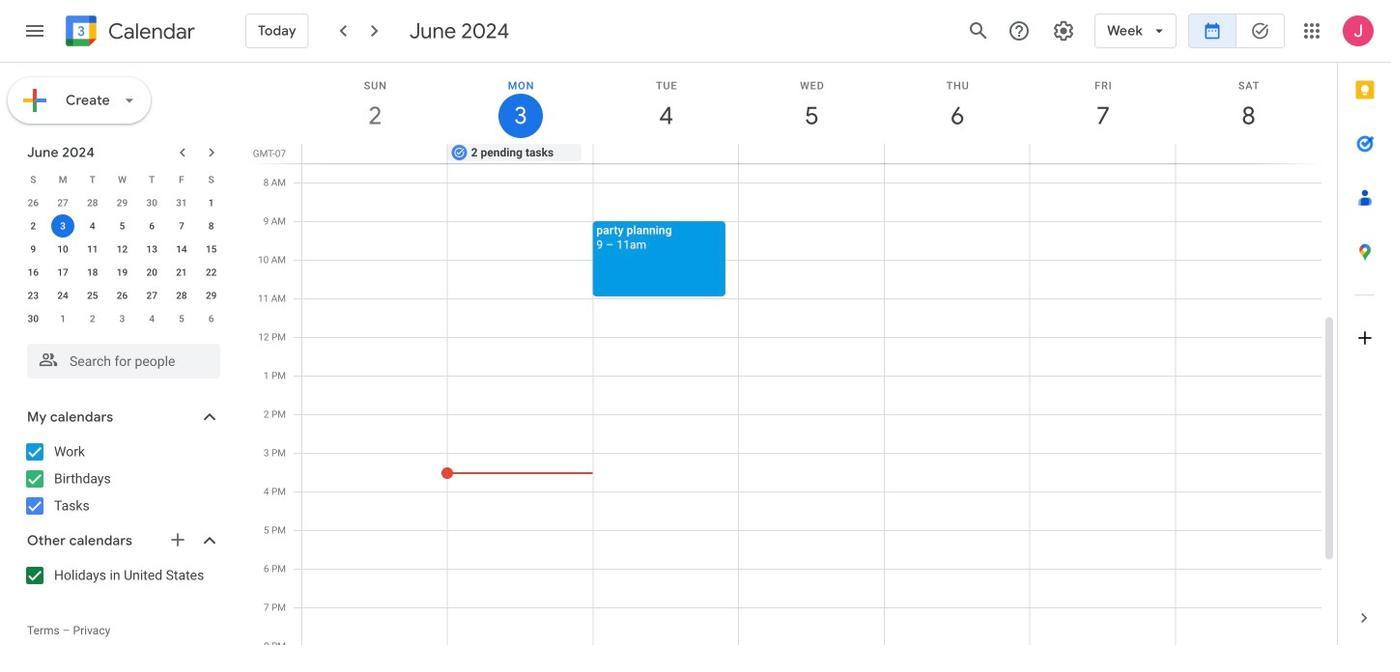Task type: describe. For each thing, give the bounding box(es) containing it.
july 1 element
[[51, 307, 74, 330]]

13 element
[[140, 238, 163, 261]]

add other calendars image
[[168, 530, 187, 550]]

saturday, june 8 element
[[1176, 63, 1322, 144]]

june 2024 grid
[[18, 168, 226, 330]]

thursday, june 6 element
[[885, 63, 1031, 144]]

3, today element
[[51, 215, 74, 238]]

24 element
[[51, 284, 74, 307]]

cell inside june 2024 grid
[[48, 215, 78, 238]]

friday, june 7 element
[[1031, 63, 1176, 144]]

9 element
[[22, 238, 45, 261]]

8 element
[[200, 215, 223, 238]]

main drawer image
[[23, 19, 46, 43]]

21 element
[[170, 261, 193, 284]]

monday, june 3, today element
[[448, 63, 594, 144]]

wednesday, june 5 element
[[739, 63, 885, 144]]

may 26 element
[[22, 191, 45, 215]]

10 element
[[51, 238, 74, 261]]

may 31 element
[[170, 191, 193, 215]]

may 29 element
[[111, 191, 134, 215]]

5 element
[[111, 215, 134, 238]]

may 27 element
[[51, 191, 74, 215]]

july 4 element
[[140, 307, 163, 330]]

29 element
[[200, 284, 223, 307]]

25 element
[[81, 284, 104, 307]]

22 element
[[200, 261, 223, 284]]

july 5 element
[[170, 307, 193, 330]]

23 element
[[22, 284, 45, 307]]



Task type: locate. For each thing, give the bounding box(es) containing it.
settings menu image
[[1052, 19, 1076, 43]]

16 element
[[22, 261, 45, 284]]

tab list
[[1338, 63, 1391, 591]]

my calendars list
[[4, 437, 240, 522]]

12 element
[[111, 238, 134, 261]]

may 28 element
[[81, 191, 104, 215]]

18 element
[[81, 261, 104, 284]]

july 3 element
[[111, 307, 134, 330]]

11 element
[[81, 238, 104, 261]]

17 element
[[51, 261, 74, 284]]

heading
[[104, 20, 195, 43]]

14 element
[[170, 238, 193, 261]]

cell
[[302, 144, 448, 163], [593, 144, 739, 163], [739, 144, 884, 163], [884, 144, 1030, 163], [1030, 144, 1175, 163], [1175, 144, 1321, 163], [48, 215, 78, 238]]

6 element
[[140, 215, 163, 238]]

30 element
[[22, 307, 45, 330]]

heading inside calendar element
[[104, 20, 195, 43]]

27 element
[[140, 284, 163, 307]]

Search for people text field
[[39, 344, 209, 379]]

26 element
[[111, 284, 134, 307]]

1 element
[[200, 191, 223, 215]]

sunday, june 2 element
[[302, 63, 448, 144]]

july 2 element
[[81, 307, 104, 330]]

28 element
[[170, 284, 193, 307]]

row
[[294, 144, 1337, 163], [18, 168, 226, 191], [18, 191, 226, 215], [18, 215, 226, 238], [18, 238, 226, 261], [18, 261, 226, 284], [18, 284, 226, 307], [18, 307, 226, 330]]

may 30 element
[[140, 191, 163, 215]]

row group
[[18, 191, 226, 330]]

7 element
[[170, 215, 193, 238]]

calendar element
[[62, 12, 195, 54]]

2 element
[[22, 215, 45, 238]]

19 element
[[111, 261, 134, 284]]

grid
[[247, 63, 1337, 645]]

july 6 element
[[200, 307, 223, 330]]

20 element
[[140, 261, 163, 284]]

None search field
[[0, 336, 240, 379]]

15 element
[[200, 238, 223, 261]]

4 element
[[81, 215, 104, 238]]

tuesday, june 4 element
[[594, 63, 739, 144]]



Task type: vqa. For each thing, say whether or not it's contained in the screenshot.
heading
yes



